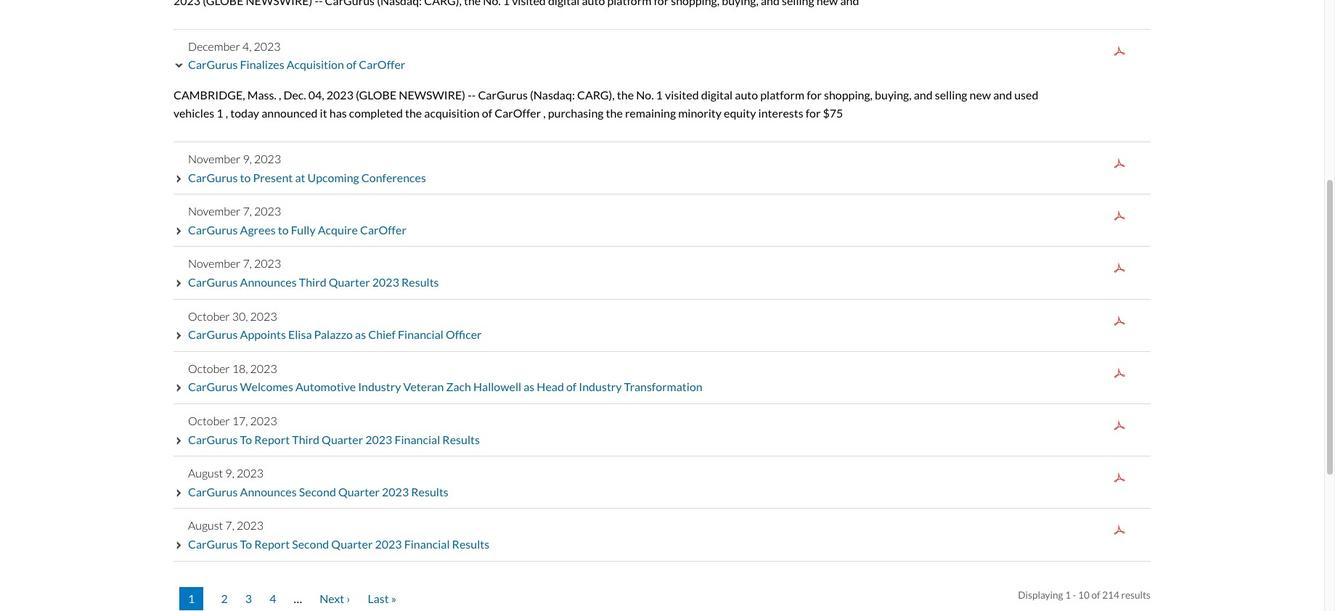 Task type: describe. For each thing, give the bounding box(es) containing it.
of inside october 18, 2023 cargurus welcomes automotive industry veteran zach hallowell as head of industry transformation
[[566, 380, 577, 394]]

has
[[330, 106, 347, 120]]

finalizes
[[240, 58, 284, 71]]

to inside november 7, 2023 cargurus agrees to fully acquire caroffer
[[278, 223, 289, 237]]

18,
[[232, 361, 248, 375]]

august for august 7, 2023 cargurus to report second quarter 2023 financial results
[[188, 519, 223, 533]]

the left no.
[[617, 88, 634, 102]]

financial for august 7, 2023 cargurus to report second quarter 2023 financial results
[[404, 537, 450, 551]]

results inside october 17, 2023 cargurus to report third quarter 2023 financial results
[[442, 433, 480, 446]]

2 industry from the left
[[579, 380, 622, 394]]

4,
[[242, 39, 251, 53]]

9, for november
[[243, 152, 252, 166]]

conferences
[[361, 170, 426, 184]]

remaining
[[625, 106, 676, 120]]

fully
[[291, 223, 316, 237]]

to inside november 9, 2023 cargurus to present at upcoming conferences
[[240, 170, 251, 184]]

of inside december 4, 2023 cargurus finalizes acquisition of caroffer
[[346, 58, 357, 71]]

of inside cambridge, mass. , dec. 04, 2023 (globe newswire) -- cargurus (nasdaq: carg), the no. 1 visited digital auto platform for shopping, buying, and selling new and used vehicles 1 , today announced it has completed the acquisition of caroffer , purchasing the remaining minority equity interests for $75
[[482, 106, 492, 120]]

last »
[[368, 592, 397, 605]]

quarter inside august 9, 2023 cargurus announces second quarter 2023 results
[[338, 485, 380, 499]]

visited
[[665, 88, 699, 102]]

next ›
[[320, 592, 350, 605]]

buying,
[[875, 88, 912, 102]]

welcomes
[[240, 380, 293, 394]]

cargurus announces second quarter 2023 results link
[[188, 485, 449, 499]]

next › link
[[320, 587, 350, 610]]

3
[[245, 592, 252, 605]]

acquisition
[[424, 106, 480, 120]]

elisa
[[288, 328, 312, 341]]

2023 inside december 4, 2023 cargurus finalizes acquisition of caroffer
[[254, 39, 281, 53]]

shopping,
[[824, 88, 873, 102]]

cargurus to report third quarter 2023 financial results link
[[188, 433, 480, 446]]

equity
[[724, 106, 756, 120]]

cargurus for november 9, 2023 cargurus to present at upcoming conferences
[[188, 170, 238, 184]]

no.
[[636, 88, 654, 102]]

second inside august 9, 2023 cargurus announces second quarter 2023 results
[[299, 485, 336, 499]]

november for november 9, 2023 cargurus to present at upcoming conferences
[[188, 152, 241, 166]]

selling
[[935, 88, 968, 102]]

report for august 7, 2023
[[254, 537, 290, 551]]

transformation
[[624, 380, 703, 394]]

cargurus for december 4, 2023 cargurus finalizes acquisition of caroffer
[[188, 58, 238, 71]]

17,
[[232, 414, 248, 428]]

cambridge,
[[174, 88, 245, 102]]

caroffer inside december 4, 2023 cargurus finalizes acquisition of caroffer
[[359, 58, 405, 71]]

today
[[230, 106, 259, 120]]

2023 inside cambridge, mass. , dec. 04, 2023 (globe newswire) -- cargurus (nasdaq: carg), the no. 1 visited digital auto platform for shopping, buying, and selling new and used vehicles 1 , today announced it has completed the acquisition of caroffer , purchasing the remaining minority equity interests for $75
[[327, 88, 354, 102]]

it
[[320, 106, 327, 120]]

cargurus agrees to fully acquire caroffer link
[[188, 223, 407, 237]]

november 7, 2023 cargurus agrees to fully acquire caroffer
[[188, 204, 407, 237]]

3 link
[[245, 587, 252, 610]]

november 9, 2023 cargurus to present at upcoming conferences
[[188, 152, 426, 184]]

dec.
[[283, 88, 306, 102]]

results inside august 7, 2023 cargurus to report second quarter 2023 financial results
[[452, 537, 490, 551]]

zach
[[446, 380, 471, 394]]

acquire
[[318, 223, 358, 237]]

financial for october 17, 2023 cargurus to report third quarter 2023 financial results
[[395, 433, 440, 446]]

august 7, 2023 cargurus to report second quarter 2023 financial results
[[188, 519, 490, 551]]

$75
[[823, 106, 843, 120]]

1 link
[[179, 587, 204, 610]]

october for october 17, 2023 cargurus to report third quarter 2023 financial results
[[188, 414, 230, 428]]

december
[[188, 39, 240, 53]]

cambridge, mass. , dec. 04, 2023 (globe newswire) -- cargurus (nasdaq: carg), the no. 1 visited digital auto platform for shopping, buying, and selling new and used vehicles 1 , today announced it has completed the acquisition of caroffer , purchasing the remaining minority equity interests for $75
[[174, 88, 1039, 120]]

7, for agrees
[[243, 204, 252, 218]]

1 inside 1 link
[[188, 592, 195, 605]]

1 horizontal spatial ,
[[279, 88, 281, 102]]

next
[[320, 592, 344, 605]]

financial for october 30, 2023 cargurus appoints elisa palazzo as chief financial officer
[[398, 328, 444, 341]]

2 link
[[221, 587, 228, 610]]

214
[[1102, 590, 1120, 602]]

officer
[[446, 328, 482, 341]]

head
[[537, 380, 564, 394]]

quarter inside november 7, 2023 cargurus announces third quarter 2023 results
[[329, 275, 370, 289]]

cargurus for october 17, 2023 cargurus to report third quarter 2023 financial results
[[188, 433, 238, 446]]

as inside october 30, 2023 cargurus appoints elisa palazzo as chief financial officer
[[355, 328, 366, 341]]

digital
[[701, 88, 733, 102]]

october 18, 2023 cargurus welcomes automotive industry veteran zach hallowell as head of industry transformation
[[188, 361, 703, 394]]

(globe
[[356, 88, 397, 102]]

…
[[294, 592, 302, 605]]

results
[[1122, 590, 1151, 602]]

4
[[269, 592, 276, 605]]

upcoming
[[308, 170, 359, 184]]

used
[[1015, 88, 1039, 102]]

palazzo
[[314, 328, 353, 341]]

to for 7,
[[240, 537, 252, 551]]

newswire)
[[399, 88, 466, 102]]

last » link
[[368, 587, 397, 610]]

november for november 7, 2023 cargurus announces third quarter 2023 results
[[188, 257, 241, 270]]

the down 'newswire)'
[[405, 106, 422, 120]]

at
[[295, 170, 305, 184]]

cargurus announces third quarter 2023 results link
[[188, 275, 439, 289]]

2023 inside october 18, 2023 cargurus welcomes automotive industry veteran zach hallowell as head of industry transformation
[[250, 361, 277, 375]]

october for october 30, 2023 cargurus appoints elisa palazzo as chief financial officer
[[188, 309, 230, 323]]

10
[[1078, 590, 1090, 602]]



Task type: locate. For each thing, give the bounding box(es) containing it.
third up october 30, 2023 cargurus appoints elisa palazzo as chief financial officer
[[299, 275, 326, 289]]

quarter up august 7, 2023 cargurus to report second quarter 2023 financial results
[[338, 485, 380, 499]]

to up "3"
[[240, 537, 252, 551]]

report for october 17, 2023
[[254, 433, 290, 446]]

2 vertical spatial october
[[188, 414, 230, 428]]

of
[[346, 58, 357, 71], [482, 106, 492, 120], [566, 380, 577, 394], [1092, 590, 1101, 602]]

1 november from the top
[[188, 152, 241, 166]]

caroffer up (globe
[[359, 58, 405, 71]]

3 november from the top
[[188, 257, 241, 270]]

1 left "2"
[[188, 592, 195, 605]]

to for 17,
[[240, 433, 252, 446]]

cargurus welcomes automotive industry veteran zach hallowell as head of industry transformation link
[[188, 380, 703, 394]]

0 vertical spatial october
[[188, 309, 230, 323]]

0 vertical spatial to
[[240, 170, 251, 184]]

displaying 1 - 10 of 214 results
[[1018, 590, 1151, 602]]

to left fully
[[278, 223, 289, 237]]

interests
[[759, 106, 804, 120]]

purchasing
[[548, 106, 604, 120]]

displaying
[[1018, 590, 1063, 602]]

october left "30," on the left of the page
[[188, 309, 230, 323]]

1 vertical spatial second
[[292, 537, 329, 551]]

cargurus inside november 9, 2023 cargurus to present at upcoming conferences
[[188, 170, 238, 184]]

cargurus for october 30, 2023 cargurus appoints elisa palazzo as chief financial officer
[[188, 328, 238, 341]]

financial inside october 17, 2023 cargurus to report third quarter 2023 financial results
[[395, 433, 440, 446]]

november for november 7, 2023 cargurus agrees to fully acquire caroffer
[[188, 204, 241, 218]]

to inside august 7, 2023 cargurus to report second quarter 2023 financial results
[[240, 537, 252, 551]]

2 vertical spatial 7,
[[225, 519, 234, 533]]

1 to from the top
[[240, 433, 252, 446]]

0 vertical spatial to
[[240, 433, 252, 446]]

for
[[807, 88, 822, 102], [806, 106, 821, 120]]

0 vertical spatial financial
[[398, 328, 444, 341]]

the
[[617, 88, 634, 102], [405, 106, 422, 120], [606, 106, 623, 120]]

october inside october 30, 2023 cargurus appoints elisa palazzo as chief financial officer
[[188, 309, 230, 323]]

to
[[240, 433, 252, 446], [240, 537, 252, 551]]

0 horizontal spatial and
[[914, 88, 933, 102]]

7, inside august 7, 2023 cargurus to report second quarter 2023 financial results
[[225, 519, 234, 533]]

2 vertical spatial november
[[188, 257, 241, 270]]

1 horizontal spatial 9,
[[243, 152, 252, 166]]

agrees
[[240, 223, 276, 237]]

results inside august 9, 2023 cargurus announces second quarter 2023 results
[[411, 485, 449, 499]]

30,
[[232, 309, 248, 323]]

completed
[[349, 106, 403, 120]]

industry left veteran
[[358, 380, 401, 394]]

present
[[253, 170, 293, 184]]

0 horizontal spatial industry
[[358, 380, 401, 394]]

2 vertical spatial financial
[[404, 537, 450, 551]]

9, down today
[[243, 152, 252, 166]]

04,
[[308, 88, 324, 102]]

0 vertical spatial announces
[[240, 275, 297, 289]]

report up 4
[[254, 537, 290, 551]]

quarter up october 30, 2023 cargurus appoints elisa palazzo as chief financial officer
[[329, 275, 370, 289]]

announces for august 9, 2023
[[240, 485, 297, 499]]

industry right head on the bottom left
[[579, 380, 622, 394]]

»
[[391, 592, 397, 605]]

1 vertical spatial to
[[240, 537, 252, 551]]

cargurus inside november 7, 2023 cargurus announces third quarter 2023 results
[[188, 275, 238, 289]]

1 and from the left
[[914, 88, 933, 102]]

hallowell
[[473, 380, 521, 394]]

announces
[[240, 275, 297, 289], [240, 485, 297, 499]]

0 vertical spatial caroffer
[[359, 58, 405, 71]]

financial
[[398, 328, 444, 341], [395, 433, 440, 446], [404, 537, 450, 551]]

carg),
[[577, 88, 615, 102]]

1 vertical spatial august
[[188, 519, 223, 533]]

2 report from the top
[[254, 537, 290, 551]]

cargurus for august 7, 2023 cargurus to report second quarter 2023 financial results
[[188, 537, 238, 551]]

0 vertical spatial 7,
[[243, 204, 252, 218]]

as left chief
[[355, 328, 366, 341]]

third
[[299, 275, 326, 289], [292, 433, 320, 446]]

4 link
[[269, 587, 276, 610]]

0 vertical spatial report
[[254, 433, 290, 446]]

as inside october 18, 2023 cargurus welcomes automotive industry veteran zach hallowell as head of industry transformation
[[524, 380, 535, 394]]

and left selling
[[914, 88, 933, 102]]

cargurus inside october 18, 2023 cargurus welcomes automotive industry veteran zach hallowell as head of industry transformation
[[188, 380, 238, 394]]

2
[[221, 592, 228, 605]]

november inside november 7, 2023 cargurus announces third quarter 2023 results
[[188, 257, 241, 270]]

›
[[347, 592, 350, 605]]

0 vertical spatial second
[[299, 485, 336, 499]]

2 announces from the top
[[240, 485, 297, 499]]

9, for august
[[225, 466, 234, 480]]

0 vertical spatial 9,
[[243, 152, 252, 166]]

2 vertical spatial caroffer
[[360, 223, 407, 237]]

acquisition
[[287, 58, 344, 71]]

0 vertical spatial as
[[355, 328, 366, 341]]

0 vertical spatial august
[[188, 466, 223, 480]]

7, for to
[[225, 519, 234, 533]]

november 7, 2023 cargurus announces third quarter 2023 results
[[188, 257, 439, 289]]

1 vertical spatial november
[[188, 204, 241, 218]]

october for october 18, 2023 cargurus welcomes automotive industry veteran zach hallowell as head of industry transformation
[[188, 361, 230, 375]]

9, inside november 9, 2023 cargurus to present at upcoming conferences
[[243, 152, 252, 166]]

0 horizontal spatial as
[[355, 328, 366, 341]]

0 horizontal spatial to
[[240, 170, 251, 184]]

0 vertical spatial november
[[188, 152, 241, 166]]

1 vertical spatial announces
[[240, 485, 297, 499]]

vehicles
[[174, 106, 214, 120]]

automotive
[[296, 380, 356, 394]]

to left present
[[240, 170, 251, 184]]

second up august 7, 2023 cargurus to report second quarter 2023 financial results
[[299, 485, 336, 499]]

0 vertical spatial for
[[807, 88, 822, 102]]

1 vertical spatial 9,
[[225, 466, 234, 480]]

second inside august 7, 2023 cargurus to report second quarter 2023 financial results
[[292, 537, 329, 551]]

caroffer down the (nasdaq:
[[495, 106, 541, 120]]

, down the (nasdaq:
[[543, 106, 546, 120]]

announces inside november 7, 2023 cargurus announces third quarter 2023 results
[[240, 275, 297, 289]]

1 horizontal spatial to
[[278, 223, 289, 237]]

august inside august 9, 2023 cargurus announces second quarter 2023 results
[[188, 466, 223, 480]]

cargurus for november 7, 2023 cargurus agrees to fully acquire caroffer
[[188, 223, 238, 237]]

minority
[[678, 106, 722, 120]]

1
[[656, 88, 663, 102], [217, 106, 223, 120], [1065, 590, 1071, 602], [188, 592, 195, 605]]

cargurus inside october 17, 2023 cargurus to report third quarter 2023 financial results
[[188, 433, 238, 446]]

2023
[[254, 39, 281, 53], [327, 88, 354, 102], [254, 152, 281, 166], [254, 204, 281, 218], [254, 257, 281, 270], [372, 275, 399, 289], [250, 309, 277, 323], [250, 361, 277, 375], [250, 414, 277, 428], [365, 433, 392, 446], [237, 466, 264, 480], [382, 485, 409, 499], [237, 519, 264, 533], [375, 537, 402, 551]]

1 report from the top
[[254, 433, 290, 446]]

results inside november 7, 2023 cargurus announces third quarter 2023 results
[[402, 275, 439, 289]]

2023 inside october 30, 2023 cargurus appoints elisa palazzo as chief financial officer
[[250, 309, 277, 323]]

auto
[[735, 88, 758, 102]]

cargurus for august 9, 2023 cargurus announces second quarter 2023 results
[[188, 485, 238, 499]]

cargurus inside october 30, 2023 cargurus appoints elisa palazzo as chief financial officer
[[188, 328, 238, 341]]

1 down cambridge,
[[217, 106, 223, 120]]

2 horizontal spatial ,
[[543, 106, 546, 120]]

1 horizontal spatial and
[[993, 88, 1012, 102]]

1 vertical spatial october
[[188, 361, 230, 375]]

announced
[[262, 106, 318, 120]]

(nasdaq:
[[530, 88, 575, 102]]

0 horizontal spatial 9,
[[225, 466, 234, 480]]

cargurus for october 18, 2023 cargurus welcomes automotive industry veteran zach hallowell as head of industry transformation
[[188, 380, 238, 394]]

cargurus inside december 4, 2023 cargurus finalizes acquisition of caroffer
[[188, 58, 238, 71]]

second
[[299, 485, 336, 499], [292, 537, 329, 551]]

quarter inside august 7, 2023 cargurus to report second quarter 2023 financial results
[[331, 537, 373, 551]]

, left today
[[226, 106, 228, 120]]

for left $75
[[806, 106, 821, 120]]

second down cargurus announces second quarter 2023 results link
[[292, 537, 329, 551]]

financial inside october 30, 2023 cargurus appoints elisa palazzo as chief financial officer
[[398, 328, 444, 341]]

1 october from the top
[[188, 309, 230, 323]]

cargurus inside august 7, 2023 cargurus to report second quarter 2023 financial results
[[188, 537, 238, 551]]

1 vertical spatial report
[[254, 537, 290, 551]]

third up august 9, 2023 cargurus announces second quarter 2023 results
[[292, 433, 320, 446]]

august inside august 7, 2023 cargurus to report second quarter 2023 financial results
[[188, 519, 223, 533]]

december 4, 2023 cargurus finalizes acquisition of caroffer
[[188, 39, 405, 71]]

as left head on the bottom left
[[524, 380, 535, 394]]

october
[[188, 309, 230, 323], [188, 361, 230, 375], [188, 414, 230, 428]]

cargurus inside august 9, 2023 cargurus announces second quarter 2023 results
[[188, 485, 238, 499]]

1 announces from the top
[[240, 275, 297, 289]]

1 vertical spatial to
[[278, 223, 289, 237]]

cargurus inside november 7, 2023 cargurus agrees to fully acquire caroffer
[[188, 223, 238, 237]]

caroffer inside cambridge, mass. , dec. 04, 2023 (globe newswire) -- cargurus (nasdaq: carg), the no. 1 visited digital auto platform for shopping, buying, and selling new and used vehicles 1 , today announced it has completed the acquisition of caroffer , purchasing the remaining minority equity interests for $75
[[495, 106, 541, 120]]

cargurus appoints elisa palazzo as chief financial officer link
[[188, 328, 482, 341]]

for right platform
[[807, 88, 822, 102]]

third inside october 17, 2023 cargurus to report third quarter 2023 financial results
[[292, 433, 320, 446]]

october left 17,
[[188, 414, 230, 428]]

2 august from the top
[[188, 519, 223, 533]]

2 to from the top
[[240, 537, 252, 551]]

caroffer right acquire
[[360, 223, 407, 237]]

1 august from the top
[[188, 466, 223, 480]]

to inside october 17, 2023 cargurus to report third quarter 2023 financial results
[[240, 433, 252, 446]]

3 october from the top
[[188, 414, 230, 428]]

october inside october 18, 2023 cargurus welcomes automotive industry veteran zach hallowell as head of industry transformation
[[188, 361, 230, 375]]

2 november from the top
[[188, 204, 241, 218]]

report inside october 17, 2023 cargurus to report third quarter 2023 financial results
[[254, 433, 290, 446]]

and right new
[[993, 88, 1012, 102]]

1 vertical spatial for
[[806, 106, 821, 120]]

announces for november 7, 2023
[[240, 275, 297, 289]]

report down welcomes
[[254, 433, 290, 446]]

new
[[970, 88, 991, 102]]

2023 inside november 9, 2023 cargurus to present at upcoming conferences
[[254, 152, 281, 166]]

cargurus for november 7, 2023 cargurus announces third quarter 2023 results
[[188, 275, 238, 289]]

november inside november 9, 2023 cargurus to present at upcoming conferences
[[188, 152, 241, 166]]

to down 17,
[[240, 433, 252, 446]]

mass.
[[247, 88, 277, 102]]

november down agrees
[[188, 257, 241, 270]]

9, down 17,
[[225, 466, 234, 480]]

october 17, 2023 cargurus to report third quarter 2023 financial results
[[188, 414, 480, 446]]

1 vertical spatial caroffer
[[495, 106, 541, 120]]

platform
[[760, 88, 805, 102]]

, left dec.
[[279, 88, 281, 102]]

cargurus inside cambridge, mass. , dec. 04, 2023 (globe newswire) -- cargurus (nasdaq: carg), the no. 1 visited digital auto platform for shopping, buying, and selling new and used vehicles 1 , today announced it has completed the acquisition of caroffer , purchasing the remaining minority equity interests for $75
[[478, 88, 528, 102]]

1 horizontal spatial industry
[[579, 380, 622, 394]]

august 9, 2023 cargurus announces second quarter 2023 results
[[188, 466, 449, 499]]

last
[[368, 592, 389, 605]]

announces inside august 9, 2023 cargurus announces second quarter 2023 results
[[240, 485, 297, 499]]

veteran
[[403, 380, 444, 394]]

october left "18,"
[[188, 361, 230, 375]]

november
[[188, 152, 241, 166], [188, 204, 241, 218], [188, 257, 241, 270]]

caroffer
[[359, 58, 405, 71], [495, 106, 541, 120], [360, 223, 407, 237]]

0 vertical spatial third
[[299, 275, 326, 289]]

august
[[188, 466, 223, 480], [188, 519, 223, 533]]

chief
[[368, 328, 396, 341]]

november inside november 7, 2023 cargurus agrees to fully acquire caroffer
[[188, 204, 241, 218]]

report inside august 7, 2023 cargurus to report second quarter 2023 financial results
[[254, 537, 290, 551]]

november down vehicles
[[188, 152, 241, 166]]

1 horizontal spatial as
[[524, 380, 535, 394]]

quarter inside october 17, 2023 cargurus to report third quarter 2023 financial results
[[322, 433, 363, 446]]

2 and from the left
[[993, 88, 1012, 102]]

third inside november 7, 2023 cargurus announces third quarter 2023 results
[[299, 275, 326, 289]]

quarter up august 9, 2023 cargurus announces second quarter 2023 results
[[322, 433, 363, 446]]

cargurus to report second quarter 2023 financial results link
[[188, 537, 490, 551]]

2023 inside november 7, 2023 cargurus agrees to fully acquire caroffer
[[254, 204, 281, 218]]

to
[[240, 170, 251, 184], [278, 223, 289, 237]]

november up agrees
[[188, 204, 241, 218]]

7, inside november 7, 2023 cargurus agrees to fully acquire caroffer
[[243, 204, 252, 218]]

1 vertical spatial as
[[524, 380, 535, 394]]

-
[[468, 88, 472, 102], [472, 88, 476, 102], [1073, 590, 1076, 602]]

9, inside august 9, 2023 cargurus announces second quarter 2023 results
[[225, 466, 234, 480]]

cargurus finalizes acquisition of caroffer link
[[188, 58, 405, 71]]

quarter up ›
[[331, 537, 373, 551]]

report
[[254, 433, 290, 446], [254, 537, 290, 551]]

7, inside november 7, 2023 cargurus announces third quarter 2023 results
[[243, 257, 252, 270]]

1 industry from the left
[[358, 380, 401, 394]]

1 right no.
[[656, 88, 663, 102]]

october inside october 17, 2023 cargurus to report third quarter 2023 financial results
[[188, 414, 230, 428]]

1 vertical spatial 7,
[[243, 257, 252, 270]]

0 horizontal spatial ,
[[226, 106, 228, 120]]

appoints
[[240, 328, 286, 341]]

cargurus to present at upcoming conferences link
[[188, 170, 426, 184]]

quarter
[[329, 275, 370, 289], [322, 433, 363, 446], [338, 485, 380, 499], [331, 537, 373, 551]]

9,
[[243, 152, 252, 166], [225, 466, 234, 480]]

7, for announces
[[243, 257, 252, 270]]

caroffer inside november 7, 2023 cargurus agrees to fully acquire caroffer
[[360, 223, 407, 237]]

august for august 9, 2023 cargurus announces second quarter 2023 results
[[188, 466, 223, 480]]

financial inside august 7, 2023 cargurus to report second quarter 2023 financial results
[[404, 537, 450, 551]]

cargurus
[[188, 58, 238, 71], [478, 88, 528, 102], [188, 170, 238, 184], [188, 223, 238, 237], [188, 275, 238, 289], [188, 328, 238, 341], [188, 380, 238, 394], [188, 433, 238, 446], [188, 485, 238, 499], [188, 537, 238, 551]]

1 vertical spatial financial
[[395, 433, 440, 446]]

the down "carg)," at top left
[[606, 106, 623, 120]]

1 left 10
[[1065, 590, 1071, 602]]

as
[[355, 328, 366, 341], [524, 380, 535, 394]]

october 30, 2023 cargurus appoints elisa palazzo as chief financial officer
[[188, 309, 482, 341]]

2 october from the top
[[188, 361, 230, 375]]

1 vertical spatial third
[[292, 433, 320, 446]]



Task type: vqa. For each thing, say whether or not it's contained in the screenshot.
weekly
no



